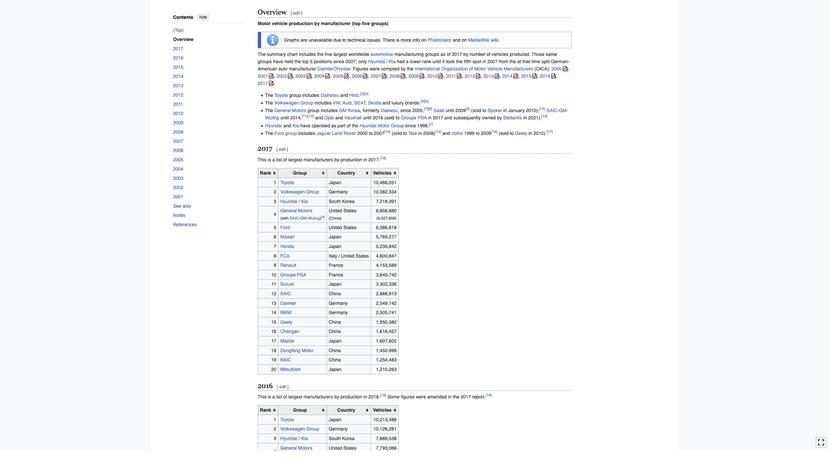 Task type: vqa. For each thing, say whether or not it's contained in the screenshot.
Japan
yes



Task type: describe. For each thing, give the bounding box(es) containing it.
, 2010
[[425, 73, 438, 79]]

the inside "manufacturing groups as of 2017 by number of vehicles produced. those same groups have held the top 5 positions since 2007; only"
[[295, 59, 301, 64]]

general for general motors
[[280, 446, 297, 451]]

hyundai / kia for 10,213,486
[[280, 436, 308, 442]]

1 vertical spatial five
[[325, 52, 332, 57]]

0 vertical spatial 2013
[[484, 73, 494, 79]]

0 horizontal spatial 2010 link
[[173, 109, 245, 118]]

country for 10,213,486
[[338, 408, 355, 413]]

vehicle
[[272, 21, 288, 26]]

/ for the top the hyundai / kia link
[[387, 59, 388, 64]]

0 horizontal spatial 5
[[274, 225, 276, 230]]

1 horizontal spatial 2004 link
[[314, 71, 331, 81]]

0 vertical spatial is
[[396, 37, 400, 43]]

3 for 10,126,281
[[274, 436, 276, 442]]

0 horizontal spatial 2015 link
[[173, 62, 245, 72]]

renault
[[280, 263, 296, 268]]

2017 inside until 2014, [11] [12] and opel and vauxhall until 2016 (sold to groupe psa in 2017 and subsequently owned by stellantis in 2021). [13]
[[433, 115, 443, 121]]

, 2008
[[387, 73, 400, 79]]

kia link
[[293, 123, 299, 128]]

2009 inside the ford group includes jaguar land rover 2000 to 2007 [14] (sold to tata in 2008) [15] and volvo 1999 to 2009 [16] (sold to geely in 2010). [17]
[[481, 131, 491, 136]]

references
[[173, 222, 197, 227]]

in right 'amended'
[[448, 395, 452, 400]]

from
[[499, 59, 509, 64]]

hyundai down automotive
[[368, 59, 385, 64]]

0 horizontal spatial geely
[[280, 320, 293, 325]]

2 for 10,126,281
[[274, 427, 276, 432]]

2007 inside the ford group includes jaguar land rover 2000 to 2007 [14] (sold to tata in 2008) [15] and volvo 1999 to 2009 [16] (sold to geely in 2010). [17]
[[374, 131, 385, 136]]

1 vertical spatial groupe
[[280, 272, 296, 278]]

germany for 2,549,142
[[329, 301, 348, 306]]

[12] link
[[308, 114, 314, 119]]

honda link
[[280, 244, 294, 249]]

china for saic
[[329, 291, 341, 297]]

and right phabricator
[[453, 37, 461, 43]]

7
[[274, 244, 276, 249]]

0 vertical spatial general motors link
[[274, 108, 306, 113]]

2017 inside the 2017 link
[[173, 46, 183, 51]]

renault link
[[280, 263, 296, 268]]

1 horizontal spatial 2003 link
[[296, 71, 312, 81]]

to left tata
[[403, 131, 407, 136]]

2 vertical spatial volkswagen group link
[[280, 427, 319, 432]]

includes inside the general motors group includes gm korea , formerly daewoo , since 2005, [7] [8] saab until 2009 [9] (sold to spyker in january 2010), [10]
[[321, 108, 338, 113]]

[ edit ] for 2017
[[277, 147, 288, 152]]

, for , 2011
[[444, 73, 445, 79]]

0 horizontal spatial 2013
[[173, 83, 183, 88]]

0 vertical spatial 2008
[[390, 73, 400, 79]]

hyundai up (with
[[280, 199, 297, 204]]

7,889,538
[[376, 436, 397, 442]]

, 2005
[[331, 73, 344, 79]]

2017 inside , 2017
[[258, 81, 268, 86]]

as inside hyundai and kia have operated as part of the hyundai motor group since 1998. [c]
[[331, 123, 336, 128]]

issues.
[[367, 37, 382, 43]]

[15]
[[435, 130, 441, 134]]

9
[[274, 263, 276, 268]]

daewoo
[[381, 108, 398, 113]]

1 vertical spatial 2002
[[173, 185, 183, 190]]

in left "2021)."
[[524, 115, 527, 121]]

until down formerly on the top of page
[[363, 115, 372, 121]]

1 horizontal spatial 2012 link
[[465, 71, 481, 81]]

1 vertical spatial groupe psa link
[[280, 272, 306, 278]]

0 vertical spatial 2005
[[333, 73, 344, 79]]

by inside this is a list of largest manufacturers by production in 2017. [18]
[[335, 157, 339, 163]]

, 2015
[[519, 73, 532, 79]]

states inside united states (china)
[[344, 208, 357, 214]]

1 horizontal spatial 2008 link
[[390, 71, 406, 81]]

mazda link
[[280, 339, 294, 344]]

1 vertical spatial 2011
[[173, 102, 183, 107]]

baic link
[[280, 358, 291, 363]]

1 vertical spatial 2006 link
[[173, 146, 245, 155]]

south korea for 10,126,281
[[329, 436, 355, 442]]

vauxhall
[[345, 115, 362, 121]]

opel
[[324, 115, 334, 121]]

1 vertical spatial 2011 link
[[173, 100, 245, 109]]

toyota link for ford group
[[274, 93, 288, 98]]

1 horizontal spatial 2002 link
[[277, 71, 293, 81]]

12
[[271, 291, 276, 297]]

to right due
[[343, 37, 346, 43]]

1 vertical spatial 2007 link
[[173, 137, 245, 146]]

. down 2007;
[[351, 66, 352, 71]]

2005 inside 2005 link
[[173, 157, 183, 162]]

that
[[523, 59, 530, 64]]

production for 2017.
[[341, 157, 362, 163]]

0 vertical spatial five
[[362, 21, 370, 26]]

0 horizontal spatial 2008
[[173, 129, 183, 135]]

2017 down hyundai link
[[258, 145, 272, 153]]

january
[[509, 108, 525, 113]]

until left 2014,
[[281, 115, 289, 121]]

to down stellantis link
[[510, 131, 514, 136]]

vw link
[[333, 100, 340, 106]]

0 vertical spatial 2004
[[314, 73, 325, 79]]

, for , 2004
[[312, 73, 313, 79]]

since inside hyundai and kia have operated as part of the hyundai motor group since 1998. [c]
[[405, 123, 416, 128]]

1 vertical spatial 2010
[[173, 111, 183, 116]]

0 vertical spatial 2005 link
[[333, 71, 349, 81]]

daewoo link
[[381, 108, 398, 113]]

the volkswagen group includes vw , audi , seat , skoda and luxury brands. [3] [b]
[[265, 99, 429, 106]]

4,153,589
[[376, 263, 397, 268]]

, down seat at the top left of page
[[360, 108, 362, 113]]

toyota inside the toyota group includes daihatsu and hino . [2] [a]
[[274, 93, 288, 98]]

group inside hyundai and kia have operated as part of the hyundai motor group since 1998. [c]
[[391, 123, 404, 128]]

manufacturers for 2017.
[[304, 157, 333, 163]]

, for , 2015
[[519, 73, 520, 79]]

hyundai link
[[265, 123, 282, 128]]

psa inside until 2014, [11] [12] and opel and vauxhall until 2016 (sold to groupe psa in 2017 and subsequently owned by stellantis in 2021). [13]
[[418, 115, 427, 121]]

, left the audi link
[[340, 100, 342, 106]]

, 2011
[[444, 73, 456, 79]]

american
[[258, 66, 277, 71]]

gm- inside general motors (with saic-gm-wuling ) [d]
[[300, 216, 308, 221]]

to right 1999
[[476, 131, 480, 136]]

[16] link
[[491, 130, 498, 134]]

7,218,391
[[376, 199, 397, 204]]

the left fifth
[[456, 59, 463, 64]]

changan link
[[280, 329, 299, 335]]

2016.
[[369, 395, 380, 400]]

japan for 5,235,842
[[329, 244, 342, 249]]

1 horizontal spatial 2007 link
[[371, 71, 387, 81]]

by inside this is a list of largest manufacturers by production in 2016. [19] some figures were amended in the 2017 report. [18]
[[335, 395, 339, 400]]

daimlerchrysler
[[318, 66, 351, 71]]

volkswagen group link for ford group
[[274, 100, 313, 106]]

[18] inside this is a list of largest manufacturers by production in 2017. [18]
[[380, 156, 386, 161]]

audi
[[343, 100, 352, 106]]

1 horizontal spatial 2010 link
[[427, 71, 444, 81]]

the summary chart includes the five largest worldwide automotive
[[258, 52, 393, 57]]

manufacturers
[[504, 66, 534, 71]]

[a] link
[[364, 91, 368, 96]]

split
[[542, 59, 550, 64]]

2007 inside had a lower rank until it took the fifth spot in 2007 from the at that time split german- american auto manufacturer
[[488, 59, 498, 64]]

those
[[532, 52, 545, 57]]

dongfeng motor link
[[280, 348, 314, 354]]

vehicles for 10,466,051
[[373, 171, 392, 176]]

of up ', 2012'
[[469, 66, 473, 71]]

hyundai down formerly on the top of page
[[360, 123, 377, 128]]

largest for 2016.
[[288, 395, 302, 400]]

[3]
[[421, 99, 425, 104]]

have inside hyundai and kia have operated as part of the hyundai motor group since 1998. [c]
[[301, 123, 311, 128]]

motor right dongfeng at the left of page
[[302, 348, 314, 354]]

10,382,334
[[374, 189, 397, 195]]

baic
[[280, 358, 291, 363]]

the for the general motors group includes gm korea , formerly daewoo , since 2005, [7] [8] saab until 2009 [9] (sold to spyker in january 2010), [10]
[[265, 108, 273, 113]]

and inside the ford group includes jaguar land rover 2000 to 2007 [14] (sold to tata in 2008) [15] and volvo 1999 to 2009 [16] (sold to geely in 2010). [17]
[[443, 131, 450, 136]]

the for the ford group includes jaguar land rover 2000 to 2007 [14] (sold to tata in 2008) [15] and volvo 1999 to 2009 [16] (sold to geely in 2010). [17]
[[265, 131, 273, 136]]

1 vertical spatial 2001 link
[[173, 192, 245, 202]]

(sold right [14]
[[392, 131, 402, 136]]

2016 down 20
[[258, 382, 273, 390]]

1 horizontal spatial 2015
[[521, 73, 532, 79]]

info
[[413, 37, 420, 43]]

[b]
[[425, 99, 429, 104]]

toyota for 10,213,486
[[280, 418, 294, 423]]

0 vertical spatial 2015
[[173, 64, 183, 70]]

subsequently
[[454, 115, 481, 121]]

motors inside the general motors group includes gm korea , formerly daewoo , since 2005, [7] [8] saab until 2009 [9] (sold to spyker in january 2010), [10]
[[292, 108, 306, 113]]

0 horizontal spatial 2004 link
[[173, 164, 245, 174]]

the inside hyundai and kia have operated as part of the hyundai motor group since 1998. [c]
[[352, 123, 359, 128]]

1 vertical spatial 2005 link
[[173, 155, 245, 164]]

top
[[302, 59, 309, 64]]

1 horizontal spatial 2000
[[552, 66, 562, 71]]

[12]
[[308, 114, 314, 119]]

motor inside hyundai and kia have operated as part of the hyundai motor group since 1998. [c]
[[378, 123, 390, 128]]

] for overview
[[301, 11, 302, 16]]

saic- inside saic-gm- wuling
[[547, 108, 559, 113]]

gm
[[339, 108, 347, 113]]

number
[[470, 52, 486, 57]]

, 2014
[[500, 73, 513, 79]]

. down , 2002
[[274, 81, 275, 86]]

saic-gm- wuling
[[265, 108, 568, 121]]

and inside hyundai and kia have operated as part of the hyundai motor group since 1998. [c]
[[284, 123, 291, 128]]

vehicle
[[488, 66, 503, 71]]

[ for 2016
[[277, 385, 278, 390]]

0 vertical spatial 2001 link
[[258, 71, 274, 81]]

of up took
[[447, 52, 451, 57]]

0 vertical spatial overview
[[258, 8, 287, 16]]

[ for overview
[[291, 11, 292, 16]]

daihatsu
[[321, 93, 339, 98]]

notes link
[[173, 211, 245, 220]]

italy / united states
[[329, 254, 369, 259]]

(sold right [16] link
[[499, 131, 509, 136]]

[13]
[[542, 114, 548, 119]]

automotive link
[[371, 52, 393, 57]]

3 for 10,382,334
[[274, 199, 276, 204]]

. up the 'vehicles'
[[499, 37, 500, 43]]

, for , 2006
[[349, 73, 351, 79]]

chart
[[287, 52, 298, 57]]

took
[[446, 59, 455, 64]]

list for 2017.
[[276, 157, 282, 163]]

0 vertical spatial hyundai / kia link
[[368, 59, 396, 64]]

0 vertical spatial production
[[289, 21, 313, 26]]

[c] link
[[429, 122, 433, 127]]

1 horizontal spatial 2014 link
[[503, 71, 519, 81]]

1 horizontal spatial 2017 link
[[258, 78, 274, 89]]

motor down spot
[[475, 66, 486, 71]]

, 2012
[[462, 73, 475, 79]]

0 horizontal spatial 2014
[[173, 74, 183, 79]]

japan for 5,769,277
[[329, 235, 342, 240]]

hide
[[199, 15, 207, 20]]

1 vertical spatial 2003
[[173, 176, 183, 181]]

6,856,880
[[376, 208, 397, 214]]

toyota for 10,466,051
[[280, 180, 294, 185]]

stellantis link
[[503, 115, 522, 121]]

2016 down (top)
[[173, 55, 183, 60]]

ford inside the ford group includes jaguar land rover 2000 to 2007 [14] (sold to tata in 2008) [15] and volvo 1999 to 2009 [16] (sold to geely in 2010). [17]
[[274, 131, 284, 136]]

in left 2016.
[[364, 395, 367, 400]]

/ right italy
[[339, 254, 340, 259]]

0 vertical spatial hyundai / kia
[[368, 59, 396, 64]]

daimler link
[[280, 301, 296, 306]]

south for 10,382,334
[[329, 199, 341, 204]]

the up , 2009
[[407, 66, 414, 71]]

, for , 2012
[[462, 73, 464, 79]]

0 horizontal spatial 2014 link
[[173, 72, 245, 81]]

and up volvo link
[[445, 115, 452, 121]]

1 vertical spatial [18] link
[[486, 394, 492, 398]]

, for , 2003
[[293, 73, 294, 79]]

group inside the general motors group includes gm korea , formerly daewoo , since 2005, [7] [8] saab until 2009 [9] (sold to spyker in january 2010), [10]
[[308, 108, 320, 113]]

suzuki
[[280, 282, 294, 287]]

2017 inside this is a list of largest manufacturers by production in 2016. [19] some figures were amended in the 2017 report. [18]
[[461, 395, 471, 400]]

is for 2017.
[[268, 157, 271, 163]]

1 vertical spatial overview
[[173, 37, 194, 42]]

[18] inside this is a list of largest manufacturers by production in 2016. [19] some figures were amended in the 2017 report. [18]
[[486, 394, 492, 398]]

until inside had a lower rank until it took the fifth spot in 2007 from the at that time split german- american auto manufacturer
[[433, 59, 441, 64]]

group for daihatsu
[[289, 93, 301, 98]]

1,210,263
[[376, 367, 397, 372]]

, left skoda "link"
[[366, 100, 367, 106]]

the up positions
[[317, 52, 324, 57]]

2009 inside the general motors group includes gm korea , formerly daewoo , since 2005, [7] [8] saab until 2009 [9] (sold to spyker in january 2010), [10]
[[456, 108, 466, 113]]

saic- inside general motors (with saic-gm-wuling ) [d]
[[290, 216, 300, 221]]

1 horizontal spatial 2009 link
[[409, 71, 425, 81]]

amended
[[428, 395, 447, 400]]

1 vertical spatial psa
[[297, 272, 306, 278]]

2005,
[[413, 108, 424, 113]]

hyundai / kia for 10,466,051
[[280, 199, 308, 204]]

hyundai / kia link for 10,466,051
[[280, 199, 308, 204]]

were inside this is a list of largest manufacturers by production in 2016. [19] some figures were amended in the 2017 report. [18]
[[416, 395, 426, 400]]

volkswagen inside the volkswagen group includes vw , audi , seat , skoda and luxury brands. [3] [b]
[[274, 100, 299, 106]]

china for dongfeng motor
[[329, 348, 341, 354]]

1 horizontal spatial 2002
[[277, 73, 287, 79]]

, 2002
[[274, 73, 287, 79]]

0 vertical spatial largest
[[334, 52, 347, 57]]

2 on from the left
[[462, 37, 467, 43]]

(top)
[[173, 27, 184, 33]]

until inside the general motors group includes gm korea , formerly daewoo , since 2005, [7] [8] saab until 2009 [9] (sold to spyker in january 2010), [10]
[[446, 108, 454, 113]]

0 horizontal spatial 2008 link
[[173, 127, 245, 137]]

saab
[[434, 108, 445, 113]]

0 vertical spatial 2006
[[352, 73, 362, 79]]

in up [c] link
[[428, 115, 432, 121]]

2,866,913
[[376, 291, 397, 297]]

groupe inside until 2014, [11] [12] and opel and vauxhall until 2016 (sold to groupe psa in 2017 and subsequently owned by stellantis in 2021). [13]
[[401, 115, 417, 121]]

china for baic
[[329, 358, 341, 363]]

1 horizontal spatial 2013 link
[[484, 71, 500, 81]]

in inside had a lower rank until it took the fifth spot in 2007 from the at that time split german- american auto manufacturer
[[483, 59, 486, 64]]

opel link
[[324, 115, 334, 121]]

] for 2016
[[287, 385, 289, 390]]

includes for the
[[299, 52, 316, 57]]

0 horizontal spatial geely link
[[280, 320, 293, 325]]

4,600,847
[[376, 254, 397, 259]]

volkswagen group for 10,126,281
[[280, 427, 319, 432]]

list for 2016.
[[276, 395, 282, 400]]

volkswagen for 10,213,486
[[280, 427, 305, 432]]

motors for general motors (with saic-gm-wuling ) [d]
[[298, 208, 312, 214]]

kia up general motors
[[301, 436, 308, 442]]

0 vertical spatial geely link
[[515, 131, 528, 136]]

, for , 2001
[[568, 66, 569, 71]]

hyundai up general motors
[[280, 436, 297, 442]]

[d] link
[[321, 216, 325, 219]]

kia up compiled
[[389, 59, 396, 64]]

seat
[[354, 100, 366, 106]]

0 vertical spatial 2012
[[465, 73, 475, 79]]

(top) link
[[173, 25, 245, 35]]

motors for general motors
[[298, 446, 312, 451]]

south korea for 10,382,334
[[329, 199, 355, 204]]

to down hyundai motor group link
[[369, 131, 373, 136]]

2016 inside until 2014, [11] [12] and opel and vauxhall until 2016 (sold to groupe psa in 2017 and subsequently owned by stellantis in 2021). [13]
[[373, 115, 383, 121]]

0 vertical spatial 2003
[[296, 73, 306, 79]]

hyundai up ford group link
[[265, 123, 282, 128]]

stellantis
[[503, 115, 522, 121]]

in inside the general motors group includes gm korea , formerly daewoo , since 2005, [7] [8] saab until 2009 [9] (sold to spyker in january 2010), [10]
[[504, 108, 507, 113]]

3,649,742
[[376, 272, 397, 278]]

0 horizontal spatial 2013 link
[[173, 81, 245, 90]]

2001 inside the , 2001
[[258, 73, 268, 79]]

1 vertical spatial 2006
[[173, 148, 183, 153]]

8
[[274, 254, 276, 259]]

edit for 2016
[[279, 385, 286, 390]]

motor left vehicle
[[258, 21, 271, 26]]

the for the toyota group includes daihatsu and hino . [2] [a]
[[265, 93, 273, 98]]

japan for 10,213,486
[[329, 418, 342, 423]]

held
[[285, 59, 293, 64]]

0 horizontal spatial 2012 link
[[173, 90, 245, 100]]

[ edit ] for overview
[[291, 11, 302, 16]]



Task type: locate. For each thing, give the bounding box(es) containing it.
to up owned
[[483, 108, 487, 113]]

0 vertical spatial group
[[289, 93, 301, 98]]

2001 link left auto
[[258, 71, 274, 81]]

, down german-
[[568, 66, 569, 71]]

hyundai motor group link
[[360, 123, 404, 128]]

fullscreen image
[[818, 440, 825, 447]]

1 vertical spatial geely link
[[280, 320, 293, 325]]

the down vauxhall
[[352, 123, 359, 128]]

0 horizontal spatial wuling
[[265, 115, 279, 121]]

0 horizontal spatial 2016 link
[[173, 53, 245, 62]]

1 vertical spatial toyota
[[280, 180, 294, 185]]

5 china from the top
[[329, 358, 341, 363]]

(sold inside the general motors group includes gm korea , formerly daewoo , since 2005, [7] [8] saab until 2009 [9] (sold to spyker in january 2010), [10]
[[471, 108, 481, 113]]

2017 inside "manufacturing groups as of 2017 by number of vehicles produced. those same groups have held the top 5 positions since 2007; only"
[[452, 52, 462, 57]]

, inside , 2017
[[557, 73, 558, 79]]

2003 down top
[[296, 73, 306, 79]]

general motors link
[[274, 108, 306, 113], [280, 208, 312, 214], [280, 446, 312, 451]]

0 horizontal spatial 2010
[[173, 111, 183, 116]]

geely down stellantis link
[[515, 131, 528, 136]]

2017 down american on the left of the page
[[258, 81, 268, 86]]

2 1 from the top
[[274, 418, 276, 423]]

1 volkswagen group from the top
[[280, 189, 319, 195]]

0 vertical spatial manufacturers
[[304, 157, 333, 163]]

edit down ford group link
[[279, 147, 286, 152]]

1 south from the top
[[329, 199, 341, 204]]

saic-gm- wuling link
[[265, 108, 568, 121]]

1 manufacturers from the top
[[304, 157, 333, 163]]

2011
[[446, 73, 456, 79], [173, 102, 183, 107]]

2 rank from the top
[[260, 408, 271, 413]]

manufacturers inside this is a list of largest manufacturers by production in 2016. [19] some figures were amended in the 2017 report. [18]
[[304, 395, 333, 400]]

, for , 2017
[[557, 73, 558, 79]]

largest for 2017.
[[288, 157, 302, 163]]

0 horizontal spatial 2017 link
[[173, 44, 245, 53]]

in inside this is a list of largest manufacturers by production in 2017. [18]
[[364, 157, 367, 163]]

the inside the volkswagen group includes vw , audi , seat , skoda and luxury brands. [3] [b]
[[265, 100, 273, 106]]

toyota link
[[274, 93, 288, 98], [280, 180, 294, 185], [280, 418, 294, 423]]

2000 link
[[552, 63, 568, 74]]

compiled
[[381, 66, 400, 71]]

the inside this is a list of largest manufacturers by production in 2016. [19] some figures were amended in the 2017 report. [18]
[[453, 395, 460, 400]]

rover
[[344, 131, 356, 136]]

, for , 2007
[[368, 73, 370, 79]]

0 vertical spatial as
[[441, 52, 446, 57]]

production inside this is a list of largest manufacturers by production in 2016. [19] some figures were amended in the 2017 report. [18]
[[341, 395, 362, 400]]

list down 20
[[276, 395, 282, 400]]

1 vertical spatial 1
[[274, 418, 276, 423]]

0 vertical spatial 2004 link
[[314, 71, 331, 81]]

list down ford group link
[[276, 157, 282, 163]]

manufacturers inside this is a list of largest manufacturers by production in 2017. [18]
[[304, 157, 333, 163]]

(oica):
[[535, 66, 551, 71]]

united inside united states (china)
[[329, 208, 342, 214]]

5 japan from the top
[[329, 339, 342, 344]]

manufacturers for 2016.
[[304, 395, 333, 400]]

mitsubishi
[[280, 367, 301, 372]]

includes for daihatsu
[[303, 93, 320, 98]]

volkswagen group link for ford
[[280, 189, 319, 195]]

[7] link
[[424, 107, 428, 112]]

1 horizontal spatial five
[[362, 21, 370, 26]]

manufacturer up due
[[321, 21, 351, 26]]

the left top
[[295, 59, 301, 64]]

2 3 from the top
[[274, 436, 276, 442]]

until left it
[[433, 59, 441, 64]]

, right , 2003
[[312, 73, 313, 79]]

, down figures
[[368, 73, 370, 79]]

2016 down (oica):
[[540, 73, 551, 79]]

country down this is a list of largest manufacturers by production in 2016. [19] some figures were amended in the 2017 report. [18]
[[338, 408, 355, 413]]

group up [12]
[[308, 108, 320, 113]]

4 japan from the top
[[329, 282, 342, 287]]

and inside the toyota group includes daihatsu and hino . [2] [a]
[[340, 93, 348, 98]]

, down 'international'
[[425, 73, 426, 79]]

organization
[[442, 66, 468, 71]]

vehicles up '10,213,486'
[[373, 408, 392, 413]]

, 2001
[[258, 66, 569, 79]]

1 vertical spatial vehicles
[[373, 408, 392, 413]]

geely down bmw on the bottom left of the page
[[280, 320, 293, 325]]

by inside "manufacturing groups as of 2017 by number of vehicles produced. those same groups have held the top 5 positions since 2007; only"
[[464, 52, 469, 57]]

group inside the ford group includes jaguar land rover 2000 to 2007 [14] (sold to tata in 2008) [15] and volvo 1999 to 2009 [16] (sold to geely in 2010). [17]
[[285, 131, 297, 136]]

/ up compiled
[[387, 59, 388, 64]]

united states for 6,386,818
[[329, 225, 357, 230]]

0 vertical spatial 2006 link
[[352, 71, 368, 81]]

gm- right [10] 'link'
[[559, 108, 568, 113]]

1 vertical spatial geely
[[280, 320, 293, 325]]

4 germany from the top
[[329, 427, 348, 432]]

1 vertical spatial toyota link
[[280, 180, 294, 185]]

volvo link
[[452, 131, 463, 136]]

1 vertical spatial 2
[[274, 427, 276, 432]]

of inside this is a list of largest manufacturers by production in 2016. [19] some figures were amended in the 2017 report. [18]
[[283, 395, 287, 400]]

and inside the volkswagen group includes vw , audi , seat , skoda and luxury brands. [3] [b]
[[383, 100, 390, 106]]

country for 10,466,051
[[338, 171, 355, 176]]

south for 10,126,281
[[329, 436, 341, 442]]

(sold inside until 2014, [11] [12] and opel and vauxhall until 2016 (sold to groupe psa in 2017 and subsequently owned by stellantis in 2021). [13]
[[385, 115, 395, 121]]

2 china from the top
[[329, 320, 341, 325]]

figures
[[401, 395, 415, 400]]

groupe psa link down renault link
[[280, 272, 306, 278]]

0 vertical spatial 2000
[[552, 66, 562, 71]]

kia down 2014,
[[293, 123, 299, 128]]

rank for 10,213,486
[[260, 408, 271, 413]]

[9] link
[[466, 107, 470, 112]]

the for the summary chart includes the five largest worldwide automotive
[[258, 52, 266, 57]]

2001 up see
[[173, 194, 183, 200]]

ford link
[[280, 225, 290, 230]]

4 china from the top
[[329, 348, 341, 354]]

list
[[276, 157, 282, 163], [276, 395, 282, 400]]

2000 inside the ford group includes jaguar land rover 2000 to 2007 [14] (sold to tata in 2008) [15] and volvo 1999 to 2009 [16] (sold to geely in 2010). [17]
[[357, 131, 368, 136]]

1 vertical spatial [
[[277, 147, 278, 152]]

, inside the , 2001
[[568, 66, 569, 71]]

[17] link
[[547, 130, 553, 134]]

0 vertical spatial list
[[276, 157, 282, 163]]

0 vertical spatial country
[[338, 171, 355, 176]]

rank for 10,466,051
[[260, 171, 271, 176]]

see
[[173, 204, 181, 209]]

7 japan from the top
[[329, 418, 342, 423]]

1 vertical spatial saic-
[[290, 216, 300, 221]]

0 vertical spatial south
[[329, 199, 341, 204]]

1 horizontal spatial 2011 link
[[446, 71, 462, 81]]

1 for 10,466,051
[[274, 180, 276, 185]]

had
[[397, 59, 405, 64]]

2017 link down american on the left of the page
[[258, 78, 274, 89]]

motors inside general motors (with saic-gm-wuling ) [d]
[[298, 208, 312, 214]]

1 vehicles from the top
[[373, 171, 392, 176]]

kia inside hyundai and kia have operated as part of the hyundai motor group since 1998. [c]
[[293, 123, 299, 128]]

1 united states from the top
[[329, 225, 357, 230]]

0 vertical spatial manufacturer
[[321, 21, 351, 26]]

japan for 10,466,051
[[329, 180, 342, 185]]

this inside this is a list of largest manufacturers by production in 2016. [19] some figures were amended in the 2017 report. [18]
[[258, 395, 267, 400]]

includes inside the volkswagen group includes vw , audi , seat , skoda and luxury brands. [3] [b]
[[315, 100, 332, 106]]

1 horizontal spatial 2005
[[333, 73, 344, 79]]

2 2 from the top
[[274, 427, 276, 432]]

, for , 2009
[[406, 73, 407, 79]]

0 vertical spatial [18] link
[[380, 156, 386, 161]]

6,386,818
[[376, 225, 397, 230]]

1 vertical spatial united states
[[329, 446, 357, 451]]

0 horizontal spatial 2002 link
[[173, 183, 245, 192]]

in right tata link
[[418, 131, 422, 136]]

by inside until 2014, [11] [12] and opel and vauxhall until 2016 (sold to groupe psa in 2017 and subsequently owned by stellantis in 2021). [13]
[[497, 115, 502, 121]]

, down the luxury
[[398, 108, 399, 113]]

is for 2016.
[[268, 395, 271, 400]]

vauxhall link
[[345, 115, 362, 121]]

the for the volkswagen group includes vw , audi , seat , skoda and luxury brands. [3] [b]
[[265, 100, 273, 106]]

to down the general motors group includes gm korea , formerly daewoo , since 2005, [7] [8] saab until 2009 [9] (sold to spyker in january 2010), [10]
[[396, 115, 400, 121]]

and up operated
[[315, 115, 323, 121]]

japan for 1,607,602
[[329, 339, 342, 344]]

1,607,602
[[376, 339, 397, 344]]

, left seat at the top left of page
[[352, 100, 353, 106]]

1 vertical spatial 3
[[274, 436, 276, 442]]

0 vertical spatial edit link
[[293, 11, 300, 16]]

a right had
[[406, 59, 409, 64]]

1 vertical spatial have
[[301, 123, 311, 128]]

korea
[[348, 108, 360, 113], [342, 199, 355, 204], [342, 436, 355, 442]]

largest inside this is a list of largest manufacturers by production in 2016. [19] some figures were amended in the 2017 report. [18]
[[288, 395, 302, 400]]

a for 2017.
[[272, 157, 275, 163]]

1 france from the top
[[329, 263, 343, 268]]

1 vertical spatial groups
[[258, 59, 272, 64]]

(9,027,658)
[[377, 216, 397, 221]]

france for groupe psa
[[329, 272, 343, 278]]

0 vertical spatial ford
[[274, 131, 284, 136]]

2 vehicles from the top
[[373, 408, 392, 413]]

1 vertical spatial general
[[280, 208, 297, 214]]

edit link
[[293, 11, 300, 16], [279, 147, 286, 152], [279, 385, 286, 390]]

2 vertical spatial hyundai / kia link
[[280, 436, 308, 442]]

to inside until 2014, [11] [12] and opel and vauxhall until 2016 (sold to groupe psa in 2017 and subsequently owned by stellantis in 2021). [13]
[[396, 115, 400, 121]]

korea inside the general motors group includes gm korea , formerly daewoo , since 2005, [7] [8] saab until 2009 [9] (sold to spyker in january 2010), [10]
[[348, 108, 360, 113]]

saic link
[[280, 291, 291, 297]]

2003 link up see also link
[[173, 174, 245, 183]]

1 horizontal spatial groupe psa link
[[401, 115, 427, 121]]

ford down hyundai link
[[274, 131, 284, 136]]

2 vertical spatial production
[[341, 395, 362, 400]]

is inside this is a list of largest manufacturers by production in 2017. [18]
[[268, 157, 271, 163]]

[8] link
[[428, 107, 432, 112]]

1 vertical spatial korea
[[342, 199, 355, 204]]

the inside the general motors group includes gm korea , formerly daewoo , since 2005, [7] [8] saab until 2009 [9] (sold to spyker in january 2010), [10]
[[265, 108, 273, 113]]

2 vertical spatial general motors link
[[280, 446, 312, 451]]

in left 2010).
[[529, 131, 532, 136]]

(china)
[[329, 216, 342, 221]]

[16]
[[491, 130, 498, 134]]

is
[[396, 37, 400, 43], [268, 157, 271, 163], [268, 395, 271, 400]]

2 south korea from the top
[[329, 436, 355, 442]]

4
[[274, 212, 276, 217]]

1 horizontal spatial groupe
[[401, 115, 417, 121]]

germany for 10,382,334
[[329, 189, 348, 195]]

a for 2016.
[[272, 395, 275, 400]]

groups up american on the left of the page
[[258, 59, 272, 64]]

1 vertical spatial ford
[[280, 225, 290, 230]]

0 vertical spatial korea
[[348, 108, 360, 113]]

1 2 from the top
[[274, 189, 276, 195]]

[11]
[[302, 114, 308, 119]]

0 vertical spatial groups
[[425, 52, 439, 57]]

a inside had a lower rank until it took the fifth spot in 2007 from the at that time split german- american auto manufacturer
[[406, 59, 409, 64]]

, down the daimlerchrysler
[[331, 73, 332, 79]]

wuling inside saic-gm- wuling
[[265, 115, 279, 121]]

includes left daihatsu "link"
[[303, 93, 320, 98]]

1 vertical spatial edit
[[279, 147, 286, 152]]

volkswagen up general motors
[[280, 427, 305, 432]]

5
[[310, 59, 313, 64], [274, 225, 276, 230]]

are
[[301, 37, 307, 43]]

korea for 10,213,486
[[342, 436, 355, 442]]

hyundai / kia up general motors
[[280, 436, 308, 442]]

[8]
[[428, 107, 432, 112]]

5 right top
[[310, 59, 313, 64]]

there
[[383, 37, 395, 43]]

the right 'amended'
[[453, 395, 460, 400]]

edit link for 2017
[[279, 147, 286, 152]]

germany for 2,505,741
[[329, 310, 348, 316]]

united states for 7,793,066
[[329, 446, 357, 451]]

germany for 10,126,281
[[329, 427, 348, 432]]

positions
[[314, 59, 332, 64]]

manufacturer down top
[[289, 66, 316, 71]]

1 japan from the top
[[329, 180, 342, 185]]

and up ford group link
[[284, 123, 291, 128]]

1 horizontal spatial 2005 link
[[333, 71, 349, 81]]

toyota link for ford
[[280, 180, 294, 185]]

2 vertical spatial korea
[[342, 436, 355, 442]]

2 south from the top
[[329, 436, 341, 442]]

2 germany from the top
[[329, 301, 348, 306]]

united states
[[329, 225, 357, 230], [329, 446, 357, 451]]

0 horizontal spatial 2015
[[173, 64, 183, 70]]

2 france from the top
[[329, 272, 343, 278]]

3
[[274, 199, 276, 204], [274, 436, 276, 442]]

1 vertical spatial volkswagen group link
[[280, 189, 319, 195]]

toyota
[[274, 93, 288, 98], [280, 180, 294, 185], [280, 418, 294, 423]]

of right number
[[487, 52, 491, 57]]

motors
[[292, 108, 306, 113], [298, 208, 312, 214], [298, 446, 312, 451]]

of inside this is a list of largest manufacturers by production in 2017. [18]
[[283, 157, 287, 163]]

list inside this is a list of largest manufacturers by production in 2016. [19] some figures were amended in the 2017 report. [18]
[[276, 395, 282, 400]]

2
[[274, 189, 276, 195], [274, 427, 276, 432]]

largest inside this is a list of largest manufacturers by production in 2017. [18]
[[288, 157, 302, 163]]

edit for overview
[[293, 11, 300, 16]]

2017 left report.
[[461, 395, 471, 400]]

, right , 2005
[[349, 73, 351, 79]]

on left mediawiki
[[462, 37, 467, 43]]

/ for the hyundai / kia link associated with 10,466,051
[[299, 199, 300, 204]]

0 horizontal spatial have
[[273, 59, 283, 64]]

and up the volkswagen group includes vw , audi , seat , skoda and luxury brands. [3] [b]
[[340, 93, 348, 98]]

korea for 10,466,051
[[342, 199, 355, 204]]

this for 2017.
[[258, 157, 267, 163]]

is inside this is a list of largest manufacturers by production in 2016. [19] some figures were amended in the 2017 report. [18]
[[268, 395, 271, 400]]

produced.
[[510, 52, 531, 57]]

17
[[271, 339, 276, 344]]

this for 2016.
[[258, 395, 267, 400]]

wiki
[[491, 37, 499, 43]]

0 vertical spatial 5
[[310, 59, 313, 64]]

on
[[422, 37, 427, 43], [462, 37, 467, 43]]

2015 link down that
[[521, 71, 538, 81]]

2 for 10,382,334
[[274, 189, 276, 195]]

3 germany from the top
[[329, 310, 348, 316]]

1 vertical spatial 2010 link
[[173, 109, 245, 118]]

, for , 2002
[[274, 73, 275, 79]]

1 this from the top
[[258, 157, 267, 163]]

, for , 2014
[[500, 73, 501, 79]]

includes down kia "link"
[[298, 131, 315, 136]]

hyundai / kia link for 10,213,486
[[280, 436, 308, 442]]

, for , 2005
[[331, 73, 332, 79]]

2016
[[173, 55, 183, 60], [540, 73, 551, 79], [373, 115, 383, 121], [258, 382, 273, 390]]

honda
[[280, 244, 294, 249]]

japan for 3,302,336
[[329, 282, 342, 287]]

, for , 2016
[[538, 73, 539, 79]]

, down international organization of motor vehicle manufacturers link
[[481, 73, 482, 79]]

production left 2016.
[[341, 395, 362, 400]]

2001 inside 'link'
[[173, 194, 183, 200]]

2 volkswagen group from the top
[[280, 427, 319, 432]]

2017 link down (top) link
[[173, 44, 245, 53]]

. inside the toyota group includes daihatsu and hino . [2] [a]
[[359, 93, 360, 98]]

2005
[[333, 73, 344, 79], [173, 157, 183, 162]]

3 china from the top
[[329, 329, 341, 335]]

1 vertical spatial as
[[331, 123, 336, 128]]

1 vertical spatial 2016 link
[[540, 71, 557, 81]]

5 up 6
[[274, 225, 276, 230]]

(with
[[280, 216, 289, 221]]

2 country from the top
[[338, 408, 355, 413]]

/ for 10,213,486's the hyundai / kia link
[[299, 436, 300, 442]]

south
[[329, 199, 341, 204], [329, 436, 341, 442]]

five
[[362, 21, 370, 26], [325, 52, 332, 57]]

1 horizontal spatial 2015 link
[[521, 71, 538, 81]]

country down this is a list of largest manufacturers by production in 2017. [18]
[[338, 171, 355, 176]]

kia
[[389, 59, 396, 64], [293, 123, 299, 128], [301, 199, 308, 204], [301, 436, 308, 442]]

production inside this is a list of largest manufacturers by production in 2017. [18]
[[341, 157, 362, 163]]

the inside the ford group includes jaguar land rover 2000 to 2007 [14] (sold to tata in 2008) [15] and volvo 1999 to 2009 [16] (sold to geely in 2010). [17]
[[265, 131, 273, 136]]

1 vertical spatial 2004
[[173, 166, 183, 172]]

have inside "manufacturing groups as of 2017 by number of vehicles produced. those same groups have held the top 5 positions since 2007; only"
[[273, 59, 283, 64]]

5 inside "manufacturing groups as of 2017 by number of vehicles produced. those same groups have held the top 5 positions since 2007; only"
[[310, 59, 313, 64]]

1 south korea from the top
[[329, 199, 355, 204]]

6 japan from the top
[[329, 367, 342, 372]]

2 manufacturers from the top
[[304, 395, 333, 400]]

until
[[433, 59, 441, 64], [446, 108, 454, 113], [281, 115, 289, 121], [363, 115, 372, 121]]

kia up general motors (with saic-gm-wuling ) [d]
[[301, 199, 308, 204]]

hyundai / kia link up general motors (with saic-gm-wuling ) [d]
[[280, 199, 308, 204]]

edit link down ford group link
[[279, 147, 286, 152]]

0 vertical spatial 2011
[[446, 73, 456, 79]]

hyundai / kia up general motors (with saic-gm-wuling ) [d]
[[280, 199, 308, 204]]

gm- inside saic-gm- wuling
[[559, 108, 568, 113]]

edit down mitsubishi link
[[279, 385, 286, 390]]

0 vertical spatial 2008 link
[[390, 71, 406, 81]]

0 vertical spatial 2001
[[258, 73, 268, 79]]

vehicles
[[373, 171, 392, 176], [373, 408, 392, 413]]

includes
[[299, 52, 316, 57], [303, 93, 320, 98], [315, 100, 332, 106], [321, 108, 338, 113], [298, 131, 315, 136]]

0 vertical spatial groupe psa link
[[401, 115, 427, 121]]

it
[[443, 59, 445, 64]]

manufacturer inside had a lower rank until it took the fifth spot in 2007 from the at that time split german- american auto manufacturer
[[289, 66, 316, 71]]

saic- up the [13] on the top of page
[[547, 108, 559, 113]]

wuling inside general motors (with saic-gm-wuling ) [d]
[[308, 216, 320, 221]]

operated
[[312, 123, 330, 128]]

1 horizontal spatial were
[[416, 395, 426, 400]]

0 vertical spatial 2009 link
[[409, 71, 425, 81]]

group inside the volkswagen group includes vw , audi , seat , skoda and luxury brands. [3] [b]
[[301, 100, 313, 106]]

1 horizontal spatial 2006 link
[[352, 71, 368, 81]]

in right spyker
[[504, 108, 507, 113]]

graphs are unavailable due to technical issues. there is more info on phabricator and on mediawiki wiki .
[[284, 37, 500, 43]]

volkswagen for 10,466,051
[[280, 189, 305, 195]]

0 horizontal spatial 2009 link
[[173, 118, 245, 127]]

2 vertical spatial largest
[[288, 395, 302, 400]]

more
[[401, 37, 412, 43]]

1 horizontal spatial 2014
[[503, 73, 513, 79]]

as inside "manufacturing groups as of 2017 by number of vehicles produced. those same groups have held the top 5 positions since 2007; only"
[[441, 52, 446, 57]]

on right the info
[[422, 37, 427, 43]]

2010 link
[[427, 71, 444, 81], [173, 109, 245, 118]]

2011 link
[[446, 71, 462, 81], [173, 100, 245, 109]]

a inside this is a list of largest manufacturers by production in 2017. [18]
[[272, 157, 275, 163]]

the inside the toyota group includes daihatsu and hino . [2] [a]
[[265, 93, 273, 98]]

1 list from the top
[[276, 157, 282, 163]]

0 vertical spatial volkswagen
[[274, 100, 299, 106]]

1 germany from the top
[[329, 189, 348, 195]]

0 vertical spatial [
[[291, 11, 292, 16]]

5,235,842
[[376, 244, 397, 249]]

0 vertical spatial 2016 link
[[173, 53, 245, 62]]

since inside "manufacturing groups as of 2017 by number of vehicles produced. those same groups have held the top 5 positions since 2007; only"
[[334, 59, 344, 64]]

0 vertical spatial 2017 link
[[173, 44, 245, 53]]

since inside the general motors group includes gm korea , formerly daewoo , since 2005, [7] [8] saab until 2009 [9] (sold to spyker in january 2010), [10]
[[401, 108, 411, 113]]

, down american on the left of the page
[[274, 73, 275, 79]]

nissan
[[280, 235, 295, 240]]

2 united states from the top
[[329, 446, 357, 451]]

see also link
[[173, 202, 245, 211]]

2 vertical spatial a
[[272, 395, 275, 400]]

2 list from the top
[[276, 395, 282, 400]]

geely inside the ford group includes jaguar land rover 2000 to 2007 [14] (sold to tata in 2008) [15] and volvo 1999 to 2009 [16] (sold to geely in 2010). [17]
[[515, 131, 528, 136]]

2 vertical spatial [ edit ]
[[277, 385, 289, 390]]

, down vehicle
[[500, 73, 501, 79]]

volkswagen group for 10,382,334
[[280, 189, 319, 195]]

spot
[[473, 59, 482, 64]]

2000 down german-
[[552, 66, 562, 71]]

[ for 2017
[[277, 147, 278, 152]]

2017 down (top)
[[173, 46, 183, 51]]

group inside the toyota group includes daihatsu and hino . [2] [a]
[[289, 93, 301, 98]]

1 vertical spatial motors
[[298, 208, 312, 214]]

, for , 2013
[[481, 73, 482, 79]]

0 horizontal spatial were
[[370, 66, 380, 71]]

edit link up graphs
[[293, 11, 300, 16]]

1 vertical spatial 2003 link
[[173, 174, 245, 183]]

, 2009
[[406, 73, 419, 79]]

list inside this is a list of largest manufacturers by production in 2017. [18]
[[276, 157, 282, 163]]

(sold right [9]
[[471, 108, 481, 113]]

[7]
[[424, 107, 428, 112]]

0 vertical spatial 2010
[[427, 73, 438, 79]]

0 horizontal spatial groups
[[258, 59, 272, 64]]

have down summary on the top of page
[[273, 59, 283, 64]]

0 vertical spatial edit
[[293, 11, 300, 16]]

bmw
[[280, 310, 292, 316]]

2001 link up notes link
[[173, 192, 245, 202]]

2001 down american on the left of the page
[[258, 73, 268, 79]]

tata
[[408, 131, 417, 136]]

2003 link down top
[[296, 71, 312, 81]]

groupe down the general motors group includes gm korea , formerly daewoo , since 2005, [7] [8] saab until 2009 [9] (sold to spyker in january 2010), [10]
[[401, 115, 417, 121]]

and up part
[[335, 115, 343, 121]]

of inside hyundai and kia have operated as part of the hyundai motor group since 1998. [c]
[[347, 123, 351, 128]]

2 vertical spatial toyota link
[[280, 418, 294, 423]]

/
[[387, 59, 388, 64], [299, 199, 300, 204], [339, 254, 340, 259], [299, 436, 300, 442]]

2007 link
[[371, 71, 387, 81], [173, 137, 245, 146]]

geely link down stellantis link
[[515, 131, 528, 136]]

2 this from the top
[[258, 395, 267, 400]]

1 horizontal spatial 2016 link
[[540, 71, 557, 81]]

saic
[[280, 291, 291, 297]]

1 vertical spatial were
[[416, 395, 426, 400]]

3,302,336
[[376, 282, 397, 287]]

overview up vehicle
[[258, 8, 287, 16]]

1 3 from the top
[[274, 199, 276, 204]]

includes inside the ford group includes jaguar land rover 2000 to 2007 [14] (sold to tata in 2008) [15] and volvo 1999 to 2009 [16] (sold to geely in 2010). [17]
[[298, 131, 315, 136]]

includes for jaguar
[[298, 131, 315, 136]]

2010
[[427, 73, 438, 79], [173, 111, 183, 116]]

[ edit ] for 2016
[[277, 385, 289, 390]]

3 japan from the top
[[329, 244, 342, 249]]

general inside the general motors group includes gm korea , formerly daewoo , since 2005, [7] [8] saab until 2009 [9] (sold to spyker in january 2010), [10]
[[274, 108, 291, 113]]

] for 2017
[[287, 147, 288, 152]]

vehicles for 10,213,486
[[373, 408, 392, 413]]

a inside this is a list of largest manufacturers by production in 2016. [19] some figures were amended in the 2017 report. [18]
[[272, 395, 275, 400]]

technical
[[348, 37, 366, 43]]

the left at
[[510, 59, 516, 64]]

2016 link down overview link
[[173, 53, 245, 62]]

ford group link
[[274, 131, 297, 136]]

hino link
[[349, 93, 359, 98]]

hyundai / kia link up general motors
[[280, 436, 308, 442]]

1 on from the left
[[422, 37, 427, 43]]

1 china from the top
[[329, 291, 341, 297]]

volkswagen
[[274, 100, 299, 106], [280, 189, 305, 195], [280, 427, 305, 432]]

includes inside the toyota group includes daihatsu and hino . [2] [a]
[[303, 93, 320, 98]]

this inside this is a list of largest manufacturers by production in 2017. [18]
[[258, 157, 267, 163]]

] down mitsubishi link
[[287, 385, 289, 390]]

audi link
[[343, 100, 352, 106]]

japan for 1,210,263
[[329, 367, 342, 372]]

1 vertical spatial 2000
[[357, 131, 368, 136]]

1 horizontal spatial wuling
[[308, 216, 320, 221]]

0 vertical spatial united states
[[329, 225, 357, 230]]

production for 2016.
[[341, 395, 362, 400]]

volkswagen group link up 2014,
[[274, 100, 313, 106]]

includes for vw
[[315, 100, 332, 106]]

2002
[[277, 73, 287, 79], [173, 185, 183, 190]]

international organization of motor vehicle manufacturers link
[[415, 66, 534, 71]]

edit link for 2016
[[279, 385, 286, 390]]

gm korea link
[[339, 108, 360, 113]]

, for , 2008
[[387, 73, 388, 79]]

of down mitsubishi link
[[283, 395, 287, 400]]

1 country from the top
[[338, 171, 355, 176]]

group for jaguar
[[285, 131, 297, 136]]

to inside the general motors group includes gm korea , formerly daewoo , since 2005, [7] [8] saab until 2009 [9] (sold to spyker in january 2010), [10]
[[483, 108, 487, 113]]

overview down (top)
[[173, 37, 194, 42]]

edit link for overview
[[293, 11, 300, 16]]

0 horizontal spatial [18]
[[380, 156, 386, 161]]

1 vertical spatial this
[[258, 395, 267, 400]]

1 vertical spatial general motors link
[[280, 208, 312, 214]]

a down 20
[[272, 395, 275, 400]]

1 for 10,213,486
[[274, 418, 276, 423]]

1 1 from the top
[[274, 180, 276, 185]]

1 rank from the top
[[260, 171, 271, 176]]

2007;
[[346, 59, 357, 64]]

2 japan from the top
[[329, 235, 342, 240]]

volkswagen group link up general motors
[[280, 427, 319, 432]]

general inside general motors (with saic-gm-wuling ) [d]
[[280, 208, 297, 214]]

china for changan
[[329, 329, 341, 335]]

1 horizontal spatial 2012
[[465, 73, 475, 79]]

suzuki link
[[280, 282, 294, 287]]

production left 2017. at the top left of the page
[[341, 157, 362, 163]]

[2] link
[[360, 91, 364, 96]]

1 vertical spatial 2012
[[173, 92, 183, 98]]

groupe psa link
[[401, 115, 427, 121], [280, 272, 306, 278]]



